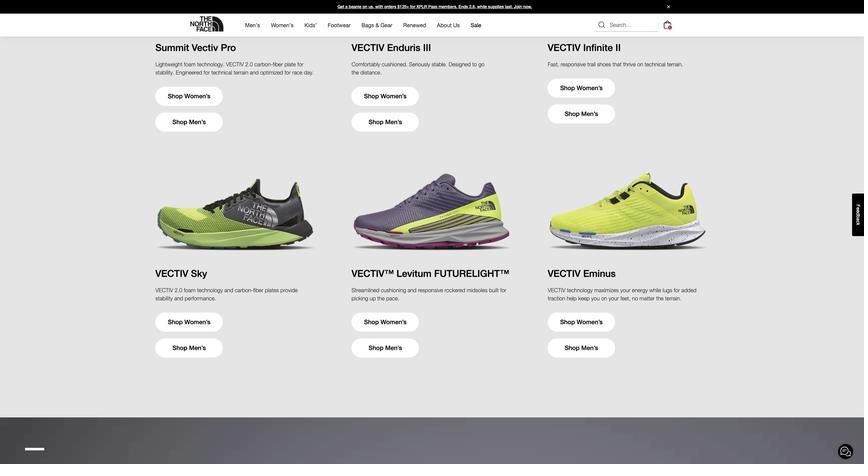 Task type: vqa. For each thing, say whether or not it's contained in the screenshot.


Task type: locate. For each thing, give the bounding box(es) containing it.
for down plate
[[285, 69, 291, 76]]

vectiv for vectiv 2.0 foam technology and carbon-fiber plates provide stability and performance.
[[156, 288, 173, 294]]

shop men's for eminus
[[565, 345, 599, 352]]

fiber inside vectiv 2.0 foam technology and carbon-fiber plates provide stability and performance.
[[253, 288, 264, 294]]

vectiv
[[352, 42, 385, 53], [548, 42, 581, 53], [156, 268, 188, 279], [548, 268, 581, 279], [156, 288, 173, 294], [548, 288, 566, 294]]

foam up and performance.
[[184, 288, 196, 294]]

technology up keep
[[567, 288, 593, 294]]

levitum
[[397, 268, 432, 279]]

0 vertical spatial responsive
[[561, 61, 586, 67]]

0 vertical spatial foam
[[184, 61, 196, 67]]

vectiv up help
[[548, 268, 581, 279]]

shop women's for infinite
[[561, 84, 603, 92]]

1 vertical spatial your
[[609, 296, 619, 302]]

help
[[567, 296, 577, 302]]

technology
[[197, 288, 223, 294], [567, 288, 593, 294]]

shop women's
[[561, 84, 603, 92], [168, 93, 211, 100], [364, 93, 407, 100], [168, 319, 211, 326], [364, 319, 407, 326], [561, 319, 603, 326]]

1 vertical spatial responsive
[[418, 288, 444, 294]]

0 horizontal spatial and
[[225, 288, 233, 294]]

a up the k at the top of page
[[856, 218, 862, 221]]

on right thrive
[[638, 61, 644, 67]]

pass
[[429, 4, 438, 9]]

0 vertical spatial while
[[478, 4, 487, 9]]

0 vertical spatial fiber
[[273, 61, 283, 67]]

vectiv up fast,
[[548, 42, 581, 53]]

$125+
[[398, 4, 409, 9]]

shop women's down the distance.
[[364, 93, 407, 100]]

on down maximizes
[[602, 296, 608, 302]]

vectiv eminus shoes image
[[548, 172, 709, 251]]

shop women's link down trail
[[548, 79, 616, 98]]

responsive
[[561, 61, 586, 67], [418, 288, 444, 294]]

bags & gear link
[[362, 16, 393, 34]]

sale
[[471, 22, 482, 28]]

shop women's link for infinite
[[548, 79, 616, 98]]

k
[[856, 223, 862, 226]]

1 horizontal spatial fiber
[[273, 61, 283, 67]]

and
[[250, 69, 259, 76], [225, 288, 233, 294], [408, 288, 417, 294]]

shop women's for enduris
[[364, 93, 407, 100]]

carbon- left plates
[[235, 288, 253, 294]]

while inside the vectiv technology maximizes your energy while lugs for added traction help keep you on your feet, no matter the terrain.
[[650, 288, 662, 294]]

shop men's link for vectiv pro
[[156, 113, 223, 132]]

shop men's link
[[548, 105, 616, 124], [156, 113, 223, 132], [352, 113, 419, 132], [156, 339, 223, 358], [352, 339, 419, 358], [548, 339, 616, 358]]

shop women's link down and performance.
[[156, 313, 223, 332]]

shop men's for infinite
[[565, 110, 599, 117]]

for right built
[[501, 288, 507, 294]]

stable.
[[432, 61, 448, 67]]

sky
[[191, 268, 207, 279]]

technology up and performance.
[[197, 288, 223, 294]]

1 horizontal spatial your
[[621, 288, 631, 294]]

eminus
[[584, 268, 616, 279]]

about
[[437, 22, 452, 28]]

vectiv inside vectiv 2.0 foam technology and carbon-fiber plates provide stability and performance.
[[156, 288, 173, 294]]

0 horizontal spatial a
[[346, 4, 348, 9]]

vectiv up stability
[[156, 288, 173, 294]]

and performance.
[[174, 296, 216, 302]]

fiber up optimized
[[273, 61, 283, 67]]

1 foam from the top
[[184, 61, 196, 67]]

vectiv 2.0 foam technology and carbon-fiber plates provide stability and performance.
[[156, 288, 298, 302]]

xplr
[[417, 4, 427, 9]]

carbon- up optimized
[[255, 61, 273, 67]]

1 vertical spatial foam
[[184, 288, 196, 294]]

foam
[[184, 61, 196, 67], [184, 288, 196, 294]]

for
[[411, 4, 416, 9], [298, 61, 304, 67], [204, 69, 210, 76], [285, 69, 291, 76], [501, 288, 507, 294], [674, 288, 681, 294]]

men's link
[[245, 16, 260, 34]]

that
[[613, 61, 622, 67]]

iii
[[423, 42, 431, 53]]

responsive inside streamlined cushioning and responsive rockered midsoles built for picking up the pace.
[[418, 288, 444, 294]]

1 horizontal spatial while
[[650, 288, 662, 294]]

shop women's down trail
[[561, 84, 603, 92]]

your
[[621, 288, 631, 294], [609, 296, 619, 302]]

responsive left trail
[[561, 61, 586, 67]]

f e e d b a c k button
[[853, 194, 865, 237]]

fiber inside lightweight foam technology. vectiv 2.0 carbon-fiber plate for stability. engineered for technical terrain and optimized for race day.
[[273, 61, 283, 67]]

1 e from the top
[[856, 208, 862, 210]]

1 link
[[663, 20, 673, 31]]

on left 'us,'
[[363, 4, 368, 9]]

vectiv up the 2.0
[[156, 268, 188, 279]]

vectiv up comfortably
[[352, 42, 385, 53]]

0 horizontal spatial technology
[[197, 288, 223, 294]]

lugs
[[663, 288, 673, 294]]

for right lugs
[[674, 288, 681, 294]]

for left xplr
[[411, 4, 416, 9]]

terrain
[[234, 69, 249, 76]]

for inside get a beanie on us, with orders $125+ for xplr pass members. ends 2.6, while supplies last. join now. link
[[411, 4, 416, 9]]

to
[[473, 61, 477, 67]]

0 horizontal spatial your
[[609, 296, 619, 302]]

1 vertical spatial a
[[856, 218, 862, 221]]

plate
[[285, 61, 296, 67]]

0 horizontal spatial while
[[478, 4, 487, 9]]

carbon-
[[255, 61, 273, 67], [235, 288, 253, 294]]

1 horizontal spatial on
[[602, 296, 608, 302]]

e up the b
[[856, 210, 862, 213]]

vectiv pro
[[192, 42, 236, 53]]

vectiv™ levitum futurelight™ shoes image
[[352, 174, 513, 251]]

foam up engineered
[[184, 61, 196, 67]]

vectiv for vectiv technology maximizes your energy while lugs for added traction help keep you on your feet, no matter the terrain.
[[548, 288, 566, 294]]

ends
[[459, 4, 468, 9]]

vectiv inside the vectiv technology maximizes your energy while lugs for added traction help keep you on your feet, no matter the terrain.
[[548, 288, 566, 294]]

up
[[370, 296, 376, 302]]

and inside streamlined cushioning and responsive rockered midsoles built for picking up the pace.
[[408, 288, 417, 294]]

futurelight™
[[435, 268, 510, 279]]

technology inside the vectiv technology maximizes your energy while lugs for added traction help keep you on your feet, no matter the terrain.
[[567, 288, 593, 294]]

vectiv infinite ii
[[548, 42, 621, 53]]

your down maximizes
[[609, 296, 619, 302]]

1 vertical spatial on
[[638, 61, 644, 67]]

responsive down vectiv™ levitum futurelight™
[[418, 288, 444, 294]]

shop women's link for eminus
[[548, 313, 616, 332]]

1 horizontal spatial carbon-
[[255, 61, 273, 67]]

fiber
[[273, 61, 283, 67], [253, 288, 264, 294]]

no
[[633, 296, 639, 302]]

shop women's link for vectiv pro
[[156, 87, 223, 106]]

on inside the vectiv technology maximizes your energy while lugs for added traction help keep you on your feet, no matter the terrain.
[[602, 296, 608, 302]]

1 horizontal spatial and
[[250, 69, 259, 76]]

orders
[[385, 4, 397, 9]]

shop women's link down keep
[[548, 313, 616, 332]]

shop women's link down the pace.
[[352, 313, 419, 332]]

and inside lightweight foam technology. vectiv 2.0 carbon-fiber plate for stability. engineered for technical terrain and optimized for race day.
[[250, 69, 259, 76]]

&
[[376, 22, 379, 28]]

b
[[856, 216, 862, 218]]

0 horizontal spatial on
[[363, 4, 368, 9]]

stability
[[156, 296, 173, 302]]

1 horizontal spatial technology
[[567, 288, 593, 294]]

shop men's for levitum
[[369, 345, 402, 352]]

2 horizontal spatial on
[[638, 61, 644, 67]]

cushioned.
[[382, 61, 408, 67]]

a right get
[[346, 4, 348, 9]]

shop women's link
[[548, 79, 616, 98], [156, 87, 223, 106], [352, 87, 419, 106], [156, 313, 223, 332], [352, 313, 419, 332], [548, 313, 616, 332]]

1 vertical spatial fiber
[[253, 288, 264, 294]]

get a beanie on us, with orders $125+ for xplr pass members. ends 2.6, while supplies last. join now. link
[[0, 0, 865, 14]]

shop women's link for sky
[[156, 313, 223, 332]]

1 vertical spatial carbon-
[[235, 288, 253, 294]]

shop women's down the pace.
[[364, 319, 407, 326]]

1 horizontal spatial responsive
[[561, 61, 586, 67]]

picking
[[352, 296, 369, 302]]

shop women's link down the distance.
[[352, 87, 419, 106]]

fiber left plates
[[253, 288, 264, 294]]

trail
[[588, 61, 596, 67]]

shop women's link for levitum
[[352, 313, 419, 332]]

shop women's down keep
[[561, 319, 603, 326]]

renewed
[[404, 22, 426, 28]]

shop men's link for sky
[[156, 339, 223, 358]]

2 foam from the top
[[184, 288, 196, 294]]

technical
[[212, 69, 232, 76]]

sale link
[[471, 16, 482, 34]]

traction
[[548, 296, 566, 302]]

vectiv sky shoes image
[[156, 179, 317, 251]]

on
[[363, 4, 368, 9], [638, 61, 644, 67], [602, 296, 608, 302]]

technical terrain.
[[645, 61, 684, 67]]

1 technology from the left
[[197, 288, 223, 294]]

your up feet,
[[621, 288, 631, 294]]

designed
[[449, 61, 471, 67]]

while right 2.6,
[[478, 4, 487, 9]]

shop women's down and performance.
[[168, 319, 211, 326]]

0 horizontal spatial fiber
[[253, 288, 264, 294]]

0 vertical spatial carbon-
[[255, 61, 273, 67]]

shop women's down engineered
[[168, 93, 211, 100]]

2 horizontal spatial and
[[408, 288, 417, 294]]

1 vertical spatial while
[[650, 288, 662, 294]]

the pace.
[[378, 296, 400, 302]]

renewed link
[[404, 16, 426, 34]]

get a beanie on us, with orders $125+ for xplr pass members. ends 2.6, while supplies last. join now.
[[338, 4, 532, 9]]

0 horizontal spatial responsive
[[418, 288, 444, 294]]

ii
[[616, 42, 621, 53]]

infinite
[[584, 42, 613, 53]]

2 vertical spatial on
[[602, 296, 608, 302]]

while up matter
[[650, 288, 662, 294]]

0 horizontal spatial carbon-
[[235, 288, 253, 294]]

bags
[[362, 22, 374, 28]]

shop men's link for infinite
[[548, 105, 616, 124]]

2 technology from the left
[[567, 288, 593, 294]]

e up d
[[856, 208, 862, 210]]

comfortably
[[352, 61, 381, 67]]

vectiv up traction
[[548, 288, 566, 294]]

shop women's link down engineered
[[156, 87, 223, 106]]

technology inside vectiv 2.0 foam technology and carbon-fiber plates provide stability and performance.
[[197, 288, 223, 294]]

kids'
[[305, 22, 317, 28]]

0 vertical spatial your
[[621, 288, 631, 294]]

1 horizontal spatial a
[[856, 218, 862, 221]]

built
[[489, 288, 499, 294]]



Task type: describe. For each thing, give the bounding box(es) containing it.
with
[[376, 4, 383, 9]]

fast, responsive trail shoes that thrive on technical terrain.
[[548, 61, 684, 67]]

stability.
[[156, 69, 174, 76]]

seriously
[[409, 61, 430, 67]]

members.
[[439, 4, 458, 9]]

search all image
[[598, 21, 606, 29]]

added
[[682, 288, 697, 294]]

shop women's for vectiv pro
[[168, 93, 211, 100]]

join
[[514, 4, 522, 9]]

women's
[[271, 22, 294, 28]]

0 vertical spatial a
[[346, 4, 348, 9]]

for up race day.
[[298, 61, 304, 67]]

rockered
[[445, 288, 466, 294]]

supplies
[[488, 4, 504, 9]]

about us link
[[437, 16, 460, 34]]

shoes
[[598, 61, 612, 67]]

bags & gear
[[362, 22, 393, 28]]

shop women's link for enduris
[[352, 87, 419, 106]]

vectiv for vectiv eminus
[[548, 268, 581, 279]]

men's
[[245, 22, 260, 28]]

optimized
[[260, 69, 283, 76]]

technology.
[[197, 61, 225, 67]]

lightweight foam technology. vectiv 2.0 carbon-fiber plate for stability. engineered for technical terrain and optimized for race day.
[[156, 61, 314, 76]]

enduris
[[387, 42, 421, 53]]

for down technology. at the left of the page
[[204, 69, 210, 76]]

gear
[[381, 22, 393, 28]]

footwear
[[328, 22, 351, 28]]

close image
[[665, 5, 673, 8]]

shop men's link for enduris
[[352, 113, 419, 132]]

fast,
[[548, 61, 560, 67]]

and inside vectiv 2.0 foam technology and carbon-fiber plates provide stability and performance.
[[225, 288, 233, 294]]

carbon- inside lightweight foam technology. vectiv 2.0 carbon-fiber plate for stability. engineered for technical terrain and optimized for race day.
[[255, 61, 273, 67]]

shop men's for sky
[[173, 345, 206, 352]]

race day.
[[292, 69, 314, 76]]

kids' link
[[305, 16, 317, 34]]

c
[[856, 221, 862, 223]]

maximizes
[[595, 288, 619, 294]]

the north face home page image
[[190, 16, 223, 32]]

engineered
[[176, 69, 202, 76]]

vectiv technology maximizes your energy while lugs for added traction help keep you on your feet, no matter the terrain.
[[548, 288, 697, 302]]

d
[[856, 213, 862, 216]]

beanie
[[349, 4, 362, 9]]

us,
[[369, 4, 374, 9]]

go
[[479, 61, 485, 67]]

the terrain.
[[657, 296, 682, 302]]

foam inside lightweight foam technology. vectiv 2.0 carbon-fiber plate for stability. engineered for technical terrain and optimized for race day.
[[184, 61, 196, 67]]

footwear link
[[328, 16, 351, 34]]

the distance.
[[352, 69, 382, 76]]

women's link
[[271, 16, 294, 34]]

energy
[[633, 288, 648, 294]]

thrive
[[624, 61, 636, 67]]

shop women's for levitum
[[364, 319, 407, 326]]

keep
[[579, 296, 590, 302]]

streamlined cushioning and responsive rockered midsoles built for picking up the pace.
[[352, 288, 507, 302]]

vectiv for vectiv infinite ii
[[548, 42, 581, 53]]

lightweight
[[156, 61, 183, 67]]

a inside button
[[856, 218, 862, 221]]

Search search field
[[597, 18, 658, 32]]

comfortably cushioned. seriously stable. designed to go the distance.
[[352, 61, 485, 76]]

vectiv 2.0
[[226, 61, 253, 67]]

vectiv eminus
[[548, 268, 616, 279]]

vectiv for vectiv sky
[[156, 268, 188, 279]]

shop men's for vectiv pro
[[173, 118, 206, 126]]

carbon- inside vectiv 2.0 foam technology and carbon-fiber plates provide stability and performance.
[[235, 288, 253, 294]]

shop women's for eminus
[[561, 319, 603, 326]]

matter
[[640, 296, 655, 302]]

shop women's for sky
[[168, 319, 211, 326]]

feet,
[[621, 296, 631, 302]]

2.6,
[[470, 4, 476, 9]]

provide
[[281, 288, 298, 294]]

shop men's for enduris
[[369, 118, 402, 126]]

now.
[[524, 4, 532, 9]]

summit vectiv pro
[[156, 42, 236, 53]]

foam inside vectiv 2.0 foam technology and carbon-fiber plates provide stability and performance.
[[184, 288, 196, 294]]

last.
[[505, 4, 513, 9]]

vectiv™
[[352, 268, 394, 279]]

vectiv for vectiv enduris iii
[[352, 42, 385, 53]]

for inside streamlined cushioning and responsive rockered midsoles built for picking up the pace.
[[501, 288, 507, 294]]

plates
[[265, 288, 279, 294]]

f
[[856, 205, 862, 208]]

2.0
[[175, 288, 182, 294]]

for inside the vectiv technology maximizes your energy while lugs for added traction help keep you on your feet, no matter the terrain.
[[674, 288, 681, 294]]

2 e from the top
[[856, 210, 862, 213]]

1
[[670, 26, 671, 29]]

midsoles
[[467, 288, 488, 294]]

about us
[[437, 22, 460, 28]]

summit
[[156, 42, 189, 53]]

shop men's link for levitum
[[352, 339, 419, 358]]

vectiv enduris iii
[[352, 42, 431, 53]]

get
[[338, 4, 345, 9]]

vectiv™ levitum futurelight™
[[352, 268, 510, 279]]

you
[[592, 296, 600, 302]]

vectiv sky
[[156, 268, 207, 279]]

f e e d b a c k
[[856, 205, 862, 226]]

shop men's link for eminus
[[548, 339, 616, 358]]

0 vertical spatial on
[[363, 4, 368, 9]]

cushioning
[[381, 288, 406, 294]]



